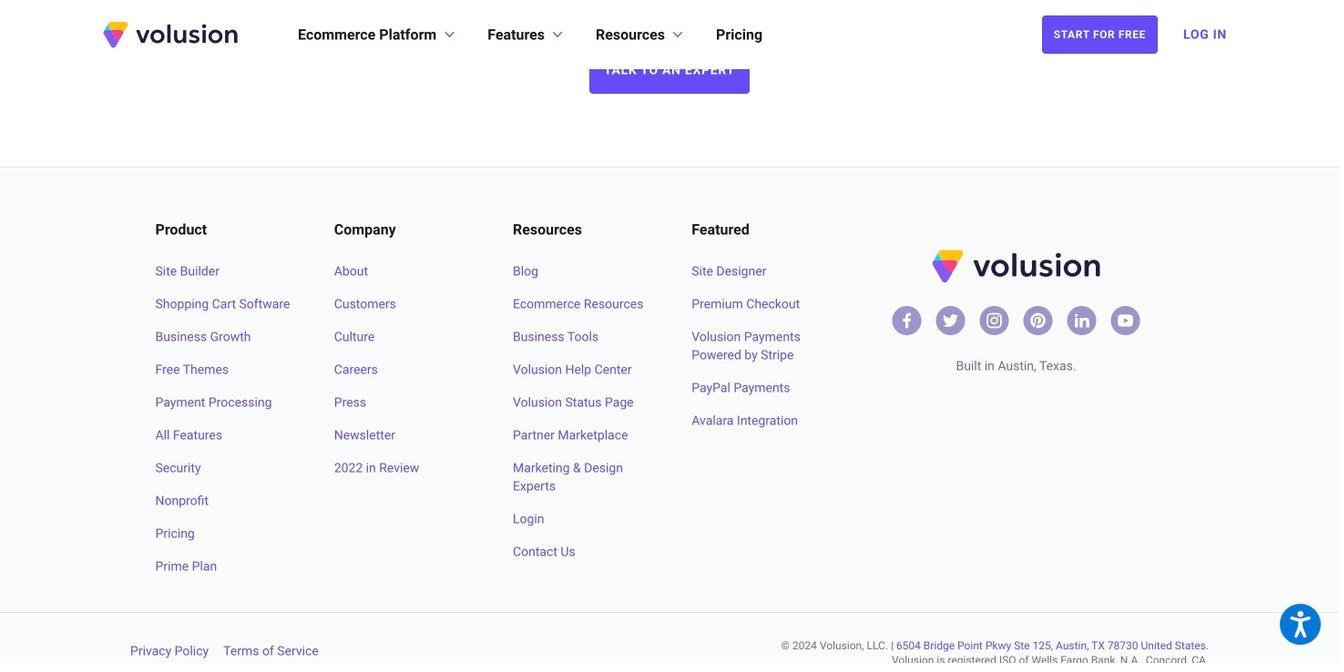 Task type: vqa. For each thing, say whether or not it's contained in the screenshot.
Linkedin icon
yes



Task type: locate. For each thing, give the bounding box(es) containing it.
pinterest image
[[1029, 312, 1048, 330]]

twitter image
[[942, 312, 960, 330]]

linkedin image
[[1073, 312, 1091, 330]]



Task type: describe. For each thing, give the bounding box(es) containing it.
instagram image
[[986, 312, 1004, 330]]

youtube image
[[1117, 312, 1135, 330]]

open accessibe: accessibility options, statement and help image
[[1291, 611, 1311, 638]]

facebook image
[[898, 312, 916, 330]]



